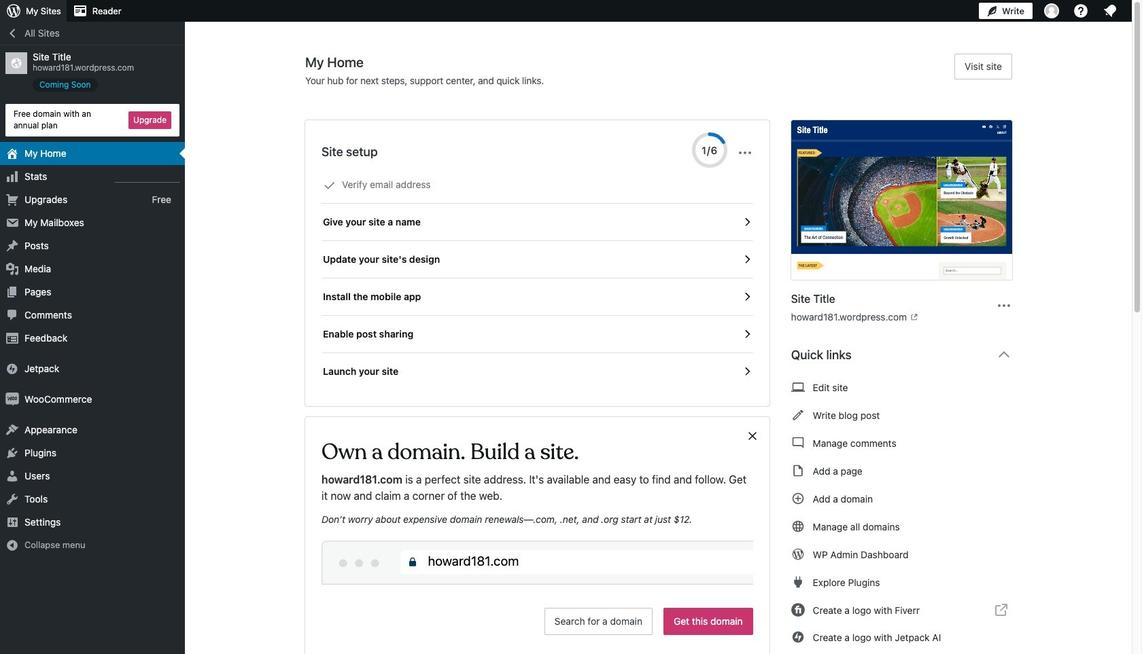 Task type: vqa. For each thing, say whether or not it's contained in the screenshot.
Highest hourly views 0 image
yes



Task type: locate. For each thing, give the bounding box(es) containing it.
1 vertical spatial img image
[[5, 393, 19, 406]]

0 vertical spatial task enabled image
[[741, 216, 753, 228]]

0 vertical spatial img image
[[5, 362, 19, 376]]

1 task enabled image from the top
[[741, 216, 753, 228]]

img image
[[5, 362, 19, 376], [5, 393, 19, 406]]

progress bar
[[692, 133, 727, 168]]

help image
[[1073, 3, 1089, 19]]

2 img image from the top
[[5, 393, 19, 406]]

0 vertical spatial task enabled image
[[741, 291, 753, 303]]

my profile image
[[1044, 3, 1059, 18]]

1 vertical spatial task enabled image
[[741, 366, 753, 378]]

task enabled image
[[741, 291, 753, 303], [741, 366, 753, 378]]

insert_drive_file image
[[791, 463, 805, 479]]

2 vertical spatial task enabled image
[[741, 328, 753, 341]]

dismiss settings image
[[737, 145, 753, 161]]

1 vertical spatial task enabled image
[[741, 254, 753, 266]]

task enabled image
[[741, 216, 753, 228], [741, 254, 753, 266], [741, 328, 753, 341]]

main content
[[305, 54, 1023, 655]]

launchpad checklist element
[[322, 167, 753, 390]]



Task type: describe. For each thing, give the bounding box(es) containing it.
2 task enabled image from the top
[[741, 366, 753, 378]]

2 task enabled image from the top
[[741, 254, 753, 266]]

highest hourly views 0 image
[[115, 174, 179, 183]]

3 task enabled image from the top
[[741, 328, 753, 341]]

laptop image
[[791, 379, 805, 396]]

manage your notifications image
[[1102, 3, 1118, 19]]

1 img image from the top
[[5, 362, 19, 376]]

edit image
[[791, 407, 805, 424]]

more options for site site title image
[[996, 297, 1012, 314]]

dismiss domain name promotion image
[[746, 428, 758, 445]]

mode_comment image
[[791, 435, 805, 451]]

1 task enabled image from the top
[[741, 291, 753, 303]]



